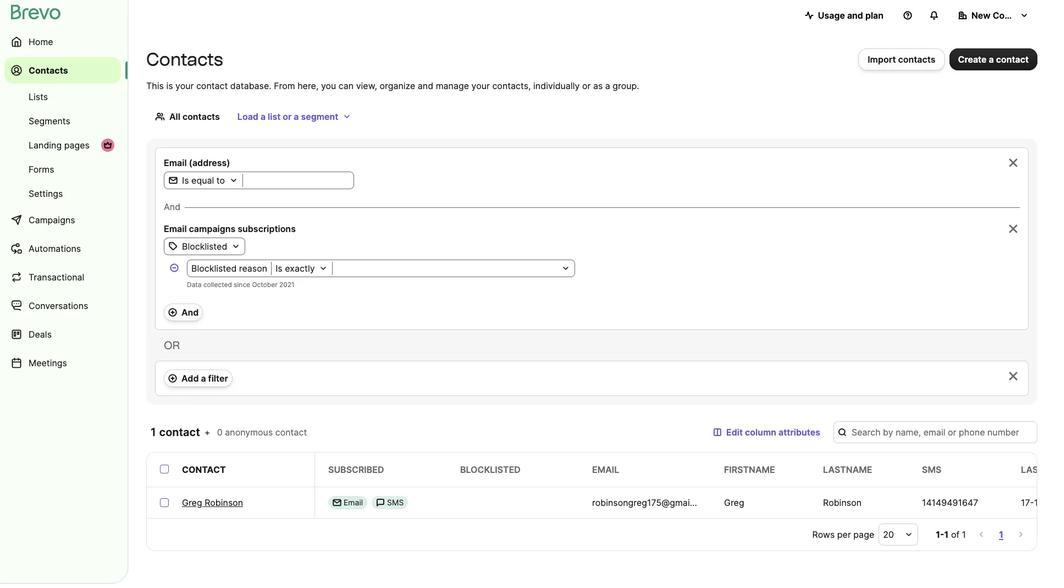Task type: describe. For each thing, give the bounding box(es) containing it.
1 button
[[998, 527, 1006, 543]]

firstname
[[725, 464, 776, 475]]

contact inside button
[[997, 54, 1029, 65]]

add a filter
[[182, 373, 228, 384]]

greg for greg
[[725, 497, 745, 508]]

of
[[952, 529, 960, 540]]

0
[[217, 427, 223, 438]]

automations link
[[4, 235, 121, 262]]

rows
[[813, 529, 835, 540]]

2 vertical spatial email
[[344, 498, 363, 507]]

20 button
[[879, 524, 919, 546]]

usage
[[819, 10, 846, 21]]

2021
[[280, 281, 295, 289]]

left___rvooi image
[[103, 141, 112, 150]]

page
[[854, 529, 875, 540]]

1 horizontal spatial or
[[583, 80, 591, 91]]

transactional link
[[4, 264, 121, 291]]

organize
[[380, 80, 416, 91]]

20 inside popup button
[[884, 529, 895, 540]]

campaigns
[[29, 215, 75, 226]]

0 horizontal spatial contacts
[[29, 65, 68, 76]]

contacts for import contacts
[[899, 54, 936, 65]]

and inside button
[[182, 307, 199, 318]]

anonymous
[[225, 427, 273, 438]]

from
[[274, 80, 295, 91]]

to
[[217, 175, 225, 186]]

attributes
[[779, 427, 821, 438]]

column
[[746, 427, 777, 438]]

pages
[[64, 140, 90, 151]]

is
[[166, 80, 173, 91]]

company
[[993, 10, 1034, 21]]

1-
[[937, 529, 945, 540]]

email (address)
[[164, 157, 230, 168]]

+
[[205, 427, 210, 438]]

exactly
[[285, 263, 315, 274]]

segment
[[301, 111, 339, 122]]

usage and plan
[[819, 10, 884, 21]]

last
[[1022, 464, 1045, 475]]

1 horizontal spatial sms
[[923, 464, 942, 475]]

greg robinson
[[182, 497, 243, 508]]

create
[[959, 54, 987, 65]]

greg for greg robinson
[[182, 497, 202, 508]]

1-1 of 1
[[937, 529, 967, 540]]

contacts,
[[493, 80, 531, 91]]

home
[[29, 36, 53, 47]]

add
[[182, 373, 199, 384]]

email campaigns subscriptions
[[164, 223, 296, 234]]

new company
[[972, 10, 1034, 21]]

is for is equal to
[[182, 175, 189, 186]]

blocklisted for blocklisted reason
[[191, 263, 237, 274]]

2 your from the left
[[472, 80, 490, 91]]

1 inside 1 button
[[1000, 529, 1004, 540]]

1 contact + 0 anonymous contact
[[151, 426, 307, 439]]

meetings
[[29, 358, 67, 369]]

collected
[[204, 281, 232, 289]]

or
[[164, 339, 180, 352]]

is for is exactly
[[276, 263, 283, 274]]

segments
[[29, 116, 70, 127]]

equal
[[192, 175, 214, 186]]

last ch
[[1022, 464, 1056, 475]]

deals
[[29, 329, 52, 340]]

contact inside the 1 contact + 0 anonymous contact
[[276, 427, 307, 438]]

create a contact
[[959, 54, 1029, 65]]

all contacts
[[169, 111, 220, 122]]

2 robinson from the left
[[824, 497, 862, 508]]

blocklisted for blocklisted
[[182, 241, 227, 252]]

(address)
[[189, 157, 230, 168]]

1 horizontal spatial 20
[[1047, 497, 1056, 508]]

settings link
[[4, 183, 121, 205]]

a for load a list or a segment
[[261, 111, 266, 122]]

list
[[268, 111, 281, 122]]

this is your contact database. from here, you can view, organize and manage your contacts, individually or as a group.
[[146, 80, 640, 91]]

here,
[[298, 80, 319, 91]]

home link
[[4, 29, 121, 55]]

lastname
[[824, 464, 873, 475]]

forms
[[29, 164, 54, 175]]

left___c25ys image
[[376, 498, 385, 507]]

automations
[[29, 243, 81, 254]]

add a filter button
[[164, 370, 233, 387]]

load
[[238, 111, 259, 122]]



Task type: vqa. For each thing, say whether or not it's contained in the screenshot.
Unsaved new segment
no



Task type: locate. For each thing, give the bounding box(es) containing it.
contacts link
[[4, 57, 121, 84]]

0 vertical spatial contacts
[[899, 54, 936, 65]]

view,
[[356, 80, 377, 91]]

group.
[[613, 80, 640, 91]]

and inside button
[[848, 10, 864, 21]]

your right manage
[[472, 80, 490, 91]]

0 vertical spatial and
[[164, 201, 181, 212]]

robinson inside greg robinson link
[[205, 497, 243, 508]]

1 vertical spatial or
[[283, 111, 292, 122]]

1 vertical spatial 20
[[884, 529, 895, 540]]

you
[[321, 80, 336, 91]]

1 horizontal spatial robinson
[[824, 497, 862, 508]]

and left manage
[[418, 80, 434, 91]]

1 vertical spatial and
[[418, 80, 434, 91]]

blocklisted down the 'campaigns'
[[182, 241, 227, 252]]

segments link
[[4, 110, 121, 132]]

individually
[[534, 80, 580, 91]]

1 horizontal spatial contacts
[[899, 54, 936, 65]]

contacts inside button
[[899, 54, 936, 65]]

0 horizontal spatial is
[[182, 175, 189, 186]]

14149491647
[[923, 497, 979, 508]]

robinson up rows per page
[[824, 497, 862, 508]]

0 horizontal spatial sms
[[387, 498, 404, 507]]

data
[[187, 281, 202, 289]]

0 horizontal spatial robinson
[[205, 497, 243, 508]]

blocklisted reason
[[191, 263, 267, 274]]

landing pages link
[[4, 134, 121, 156]]

contact left + at the left bottom of page
[[159, 426, 200, 439]]

is left equal
[[182, 175, 189, 186]]

0 vertical spatial sms
[[923, 464, 942, 475]]

contacts up "lists" on the top left
[[29, 65, 68, 76]]

october
[[252, 281, 278, 289]]

is
[[182, 175, 189, 186], [276, 263, 283, 274]]

campaigns
[[189, 223, 236, 234]]

or left as at right
[[583, 80, 591, 91]]

0 vertical spatial and
[[848, 10, 864, 21]]

0 vertical spatial is
[[182, 175, 189, 186]]

1 vertical spatial and
[[182, 307, 199, 318]]

conversations
[[29, 300, 88, 311]]

as
[[594, 80, 603, 91]]

email for email campaigns subscriptions
[[164, 223, 187, 234]]

20 right "page"
[[884, 529, 895, 540]]

greg robinson link
[[182, 496, 243, 509]]

0 horizontal spatial 20
[[884, 529, 895, 540]]

2 greg from the left
[[725, 497, 745, 508]]

0 vertical spatial email
[[164, 157, 187, 168]]

1 horizontal spatial is
[[276, 263, 283, 274]]

create a contact button
[[950, 48, 1038, 70]]

11-
[[1035, 497, 1047, 508]]

per
[[838, 529, 852, 540]]

edit
[[727, 427, 743, 438]]

a inside button
[[201, 373, 206, 384]]

email for email (address)
[[164, 157, 187, 168]]

0 horizontal spatial your
[[176, 80, 194, 91]]

settings
[[29, 188, 63, 199]]

a right list
[[294, 111, 299, 122]]

lists link
[[4, 86, 121, 108]]

0 horizontal spatial contacts
[[183, 111, 220, 122]]

is exactly
[[276, 263, 315, 274]]

email up blocklisted button
[[164, 223, 187, 234]]

campaigns link
[[4, 207, 121, 233]]

1 horizontal spatial and
[[848, 10, 864, 21]]

contacts for all contacts
[[183, 111, 220, 122]]

robinson down contact
[[205, 497, 243, 508]]

ch
[[1047, 464, 1056, 475]]

0 vertical spatial 20
[[1047, 497, 1056, 508]]

contact right 'anonymous'
[[276, 427, 307, 438]]

0 horizontal spatial and
[[164, 201, 181, 212]]

is equal to button
[[165, 174, 243, 187]]

1 vertical spatial is
[[276, 263, 283, 274]]

None field
[[337, 262, 553, 275]]

plan
[[866, 10, 884, 21]]

landing pages
[[29, 140, 90, 151]]

contact up all contacts
[[196, 80, 228, 91]]

1 vertical spatial sms
[[387, 498, 404, 507]]

or right list
[[283, 111, 292, 122]]

subscribed
[[328, 464, 384, 475]]

is inside button
[[182, 175, 189, 186]]

a right as at right
[[606, 80, 611, 91]]

import contacts button
[[859, 48, 946, 70]]

manage
[[436, 80, 469, 91]]

usage and plan button
[[797, 4, 893, 26]]

greg
[[182, 497, 202, 508], [725, 497, 745, 508]]

contact right create
[[997, 54, 1029, 65]]

1 robinson from the left
[[205, 497, 243, 508]]

0 horizontal spatial or
[[283, 111, 292, 122]]

or
[[583, 80, 591, 91], [283, 111, 292, 122]]

since
[[234, 281, 250, 289]]

subscriptions
[[238, 223, 296, 234]]

blocklisted
[[182, 241, 227, 252], [191, 263, 237, 274]]

contacts
[[146, 49, 223, 70], [29, 65, 68, 76]]

1 vertical spatial contacts
[[183, 111, 220, 122]]

blocklisted
[[461, 464, 521, 475]]

0 horizontal spatial greg
[[182, 497, 202, 508]]

1 greg from the left
[[182, 497, 202, 508]]

database.
[[230, 80, 272, 91]]

can
[[339, 80, 354, 91]]

transactional
[[29, 272, 84, 283]]

import contacts
[[868, 54, 936, 65]]

1 horizontal spatial contacts
[[146, 49, 223, 70]]

a
[[990, 54, 995, 65], [606, 80, 611, 91], [261, 111, 266, 122], [294, 111, 299, 122], [201, 373, 206, 384]]

blocklisted up collected
[[191, 263, 237, 274]]

20 right 17-
[[1047, 497, 1056, 508]]

1 your from the left
[[176, 80, 194, 91]]

your
[[176, 80, 194, 91], [472, 80, 490, 91]]

sms right left___c25ys image
[[387, 498, 404, 507]]

contacts up is
[[146, 49, 223, 70]]

or inside button
[[283, 111, 292, 122]]

contacts right all
[[183, 111, 220, 122]]

all
[[169, 111, 180, 122]]

load a list or a segment button
[[229, 106, 361, 128]]

sms
[[923, 464, 942, 475], [387, 498, 404, 507]]

email right left___c25ys icon
[[344, 498, 363, 507]]

is equal to
[[182, 175, 225, 186]]

a left list
[[261, 111, 266, 122]]

a for add a filter
[[201, 373, 206, 384]]

email
[[593, 464, 620, 475]]

import
[[868, 54, 897, 65]]

blocklisted inside button
[[182, 241, 227, 252]]

email up is equal to button
[[164, 157, 187, 168]]

new company button
[[950, 4, 1038, 26]]

0 vertical spatial or
[[583, 80, 591, 91]]

and left plan
[[848, 10, 864, 21]]

your right is
[[176, 80, 194, 91]]

is inside popup button
[[276, 263, 283, 274]]

17-11-20
[[1022, 497, 1056, 508]]

this
[[146, 80, 164, 91]]

contacts right import
[[899, 54, 936, 65]]

1 horizontal spatial your
[[472, 80, 490, 91]]

1 vertical spatial blocklisted
[[191, 263, 237, 274]]

forms link
[[4, 158, 121, 180]]

contact
[[182, 464, 226, 475]]

blocklisted button
[[165, 240, 245, 253]]

0 horizontal spatial and
[[418, 80, 434, 91]]

and down "data"
[[182, 307, 199, 318]]

a right add
[[201, 373, 206, 384]]

and button
[[164, 304, 203, 321]]

edit column attributes
[[727, 427, 821, 438]]

1 horizontal spatial and
[[182, 307, 199, 318]]

deals link
[[4, 321, 121, 348]]

new
[[972, 10, 991, 21]]

and down is equal to button
[[164, 201, 181, 212]]

greg down firstname
[[725, 497, 745, 508]]

sms down search by name, email or phone number search box
[[923, 464, 942, 475]]

17-
[[1022, 497, 1035, 508]]

a right create
[[990, 54, 995, 65]]

a for create a contact
[[990, 54, 995, 65]]

reason
[[239, 263, 267, 274]]

filter
[[208, 373, 228, 384]]

left___c25ys image
[[333, 498, 342, 507]]

is up 2021
[[276, 263, 283, 274]]

and
[[848, 10, 864, 21], [418, 80, 434, 91]]

conversations link
[[4, 293, 121, 319]]

Search by name, email or phone number search field
[[834, 421, 1038, 443]]

1 vertical spatial email
[[164, 223, 187, 234]]

lists
[[29, 91, 48, 102]]

load a list or a segment
[[238, 111, 339, 122]]

0 vertical spatial blocklisted
[[182, 241, 227, 252]]

greg down contact
[[182, 497, 202, 508]]

1 horizontal spatial greg
[[725, 497, 745, 508]]



